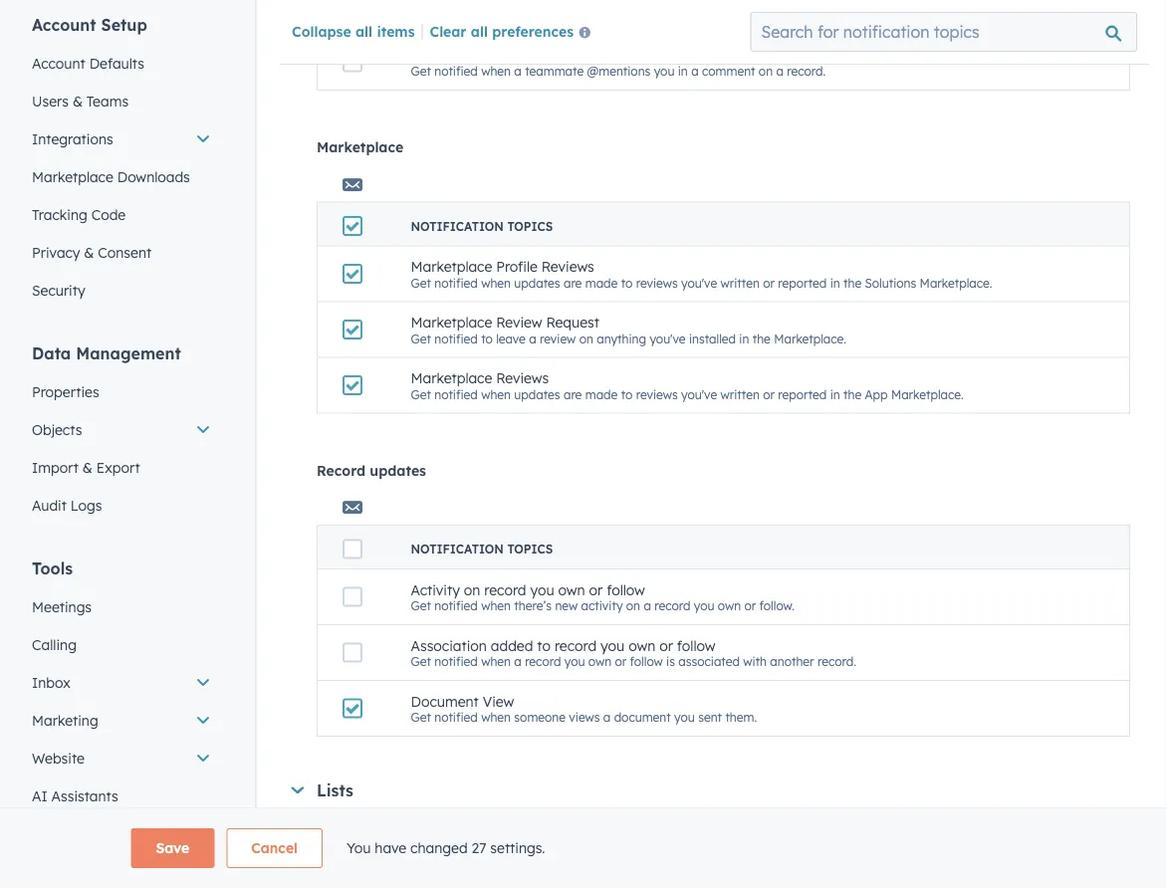 Task type: vqa. For each thing, say whether or not it's contained in the screenshot.
the "Close" image
no



Task type: locate. For each thing, give the bounding box(es) containing it.
1 notification from the top
[[411, 219, 504, 234]]

a left teammate
[[515, 64, 522, 78]]

a up association added to record you own or follow get notified when a record you own or follow is associated with another record.
[[644, 599, 652, 614]]

a inside activity on record you own or follow get notified when there's new activity on a record you own or follow.
[[644, 599, 652, 614]]

updates up "review"
[[515, 275, 561, 290]]

2 written from the top
[[721, 387, 760, 402]]

settings.
[[491, 840, 546, 858]]

updates down review
[[515, 387, 561, 402]]

0 vertical spatial notification topics
[[411, 219, 553, 234]]

record. down commented
[[788, 64, 826, 78]]

8 get from the top
[[411, 710, 431, 725]]

account setup element
[[20, 14, 223, 310]]

marketplace inside "marketplace review request get notified to leave a review on anything you've installed in the marketplace."
[[411, 314, 493, 331]]

0 vertical spatial are
[[564, 275, 582, 290]]

1 vertical spatial updates
[[515, 387, 561, 402]]

1 notified from the top
[[435, 8, 478, 23]]

notification up profile
[[411, 219, 504, 234]]

2 when from the top
[[482, 64, 511, 78]]

a down own,
[[777, 64, 784, 78]]

topics up there's
[[508, 542, 553, 557]]

1 vertical spatial new
[[555, 599, 578, 614]]

you've left installed
[[650, 331, 686, 346]]

consent
[[98, 244, 152, 262]]

get inside marketplace profile reviews get notified when updates are made to reviews you've written or reported in the solutions marketplace.
[[411, 275, 431, 290]]

get up 'you're'
[[411, 8, 431, 23]]

made
[[586, 275, 618, 290], [586, 387, 618, 402]]

ai assistants
[[32, 788, 118, 806]]

7 get from the top
[[411, 655, 431, 669]]

1 vertical spatial mentioned
[[455, 46, 526, 64]]

1 vertical spatial made
[[586, 387, 618, 402]]

0 vertical spatial the
[[844, 275, 862, 290]]

marketplace. right app on the right
[[892, 387, 964, 402]]

when left someone at the bottom left
[[482, 710, 511, 725]]

0 horizontal spatial mentioned
[[455, 46, 526, 64]]

1 vertical spatial reviews
[[497, 369, 549, 387]]

1 vertical spatial notification topics
[[411, 542, 553, 557]]

reviews inside marketplace profile reviews get notified when updates are made to reviews you've written or reported in the solutions marketplace.
[[636, 275, 678, 290]]

5 when from the top
[[482, 599, 511, 614]]

0 horizontal spatial activity
[[582, 599, 623, 614]]

a right leave
[[529, 331, 537, 346]]

record
[[485, 581, 527, 599], [655, 599, 691, 614], [555, 637, 597, 655], [525, 655, 561, 669]]

new
[[566, 8, 588, 23], [555, 599, 578, 614]]

notified inside "marketplace review request get notified to leave a review on anything you've installed in the marketplace."
[[435, 331, 478, 346]]

view
[[483, 693, 515, 710]]

get inside association added to record you own or follow get notified when a record you own or follow is associated with another record.
[[411, 655, 431, 669]]

when left there's
[[482, 599, 511, 614]]

1 are from the top
[[564, 275, 582, 290]]

are inside marketplace reviews get notified when updates are made to reviews you've written or reported in the app marketplace.
[[564, 387, 582, 402]]

when
[[482, 8, 511, 23], [482, 64, 511, 78], [482, 275, 511, 290], [482, 387, 511, 402], [482, 599, 511, 614], [482, 655, 511, 669], [482, 710, 511, 725]]

or
[[874, 8, 885, 23], [764, 275, 775, 290], [764, 387, 775, 402], [590, 581, 603, 599], [745, 599, 757, 614], [660, 637, 674, 655], [615, 655, 627, 669]]

activity on record you own or follow get notified when there's new activity on a record you own or follow.
[[411, 581, 795, 614]]

get up record updates on the bottom left
[[411, 387, 431, 402]]

account up account defaults on the top of the page
[[32, 15, 96, 35]]

mentioned left in.
[[919, 8, 979, 23]]

lists button
[[291, 781, 1131, 801]]

1 horizontal spatial mentioned
[[919, 8, 979, 23]]

get down items at the left of the page
[[411, 64, 431, 78]]

notification for activity
[[411, 542, 504, 557]]

the inside marketplace reviews get notified when updates are made to reviews you've written or reported in the app marketplace.
[[844, 387, 862, 402]]

1 account from the top
[[32, 15, 96, 35]]

all left items at the left of the page
[[356, 22, 373, 40]]

changed
[[411, 840, 468, 858]]

the right installed
[[753, 331, 771, 346]]

4 get from the top
[[411, 331, 431, 346]]

1 vertical spatial notification
[[411, 542, 504, 557]]

updates inside marketplace profile reviews get notified when updates are made to reviews you've written or reported in the solutions marketplace.
[[515, 275, 561, 290]]

in inside marketplace profile reviews get notified when updates are made to reviews you've written or reported in the solutions marketplace.
[[831, 275, 841, 290]]

0 vertical spatial account
[[32, 15, 96, 35]]

1 vertical spatial you've
[[650, 331, 686, 346]]

topics for reviews
[[508, 219, 553, 234]]

6 when from the top
[[482, 655, 511, 669]]

made inside marketplace reviews get notified when updates are made to reviews you've written or reported in the app marketplace.
[[586, 387, 618, 402]]

notified
[[435, 8, 478, 23], [435, 64, 478, 78], [435, 275, 478, 290], [435, 331, 478, 346], [435, 387, 478, 402], [435, 599, 478, 614], [435, 655, 478, 669], [435, 710, 478, 725]]

& for consent
[[84, 244, 94, 262]]

& left export
[[83, 459, 93, 477]]

marketplace.
[[920, 275, 993, 290], [775, 331, 847, 346], [892, 387, 964, 402]]

& right users
[[73, 93, 83, 110]]

marketplace inside marketplace profile reviews get notified when updates are made to reviews you've written or reported in the solutions marketplace.
[[411, 258, 493, 275]]

get notified when there's a new comment on an activity you own, commented on, or were mentioned in.
[[411, 8, 995, 23]]

1 all from the left
[[356, 22, 373, 40]]

on right review
[[580, 331, 594, 346]]

record. right another on the right bottom of page
[[818, 655, 857, 669]]

record up added
[[485, 581, 527, 599]]

1 topics from the top
[[508, 219, 553, 234]]

0 vertical spatial updates
[[515, 275, 561, 290]]

you right @mentions
[[654, 64, 675, 78]]

inbox button
[[20, 665, 223, 703]]

you've up installed
[[682, 275, 718, 290]]

all right 'clear'
[[471, 22, 488, 40]]

when down leave
[[482, 387, 511, 402]]

get left leave
[[411, 331, 431, 346]]

import & export link
[[20, 449, 223, 487]]

2 account from the top
[[32, 55, 85, 72]]

reviews down leave
[[497, 369, 549, 387]]

updates inside marketplace reviews get notified when updates are made to reviews you've written or reported in the app marketplace.
[[515, 387, 561, 402]]

get inside "document view get notified when someone views a document you sent them."
[[411, 710, 431, 725]]

when up view
[[482, 655, 511, 669]]

the left solutions
[[844, 275, 862, 290]]

in right installed
[[740, 331, 750, 346]]

3 when from the top
[[482, 275, 511, 290]]

marketplace. inside "marketplace review request get notified to leave a review on anything you've installed in the marketplace."
[[775, 331, 847, 346]]

you've inside "marketplace review request get notified to leave a review on anything you've installed in the marketplace."
[[650, 331, 686, 346]]

reported left solutions
[[779, 275, 827, 290]]

import
[[32, 459, 79, 477]]

integrations button
[[20, 121, 223, 158]]

tracking
[[32, 206, 87, 224]]

document view get notified when someone views a document you sent them.
[[411, 693, 758, 725]]

account setup
[[32, 15, 147, 35]]

comment
[[592, 8, 645, 23], [558, 46, 620, 64], [703, 64, 756, 78]]

updates right record
[[370, 462, 427, 479]]

new right there's
[[566, 8, 588, 23]]

2 notification from the top
[[411, 542, 504, 557]]

the
[[844, 275, 862, 290], [753, 331, 771, 346], [844, 387, 862, 402]]

2 all from the left
[[471, 22, 488, 40]]

notification up the activity
[[411, 542, 504, 557]]

7 notified from the top
[[435, 655, 478, 669]]

marketplace inside marketplace reviews get notified when updates are made to reviews you've written or reported in the app marketplace.
[[411, 369, 493, 387]]

is
[[667, 655, 676, 669]]

properties link
[[20, 374, 223, 412]]

you have changed 27 settings.
[[347, 840, 546, 858]]

reviews up "marketplace review request get notified to leave a review on anything you've installed in the marketplace."
[[636, 275, 678, 290]]

with
[[744, 655, 767, 669]]

2 get from the top
[[411, 64, 431, 78]]

account up users
[[32, 55, 85, 72]]

& inside data management element
[[83, 459, 93, 477]]

2 notification topics from the top
[[411, 542, 553, 557]]

0 vertical spatial notification
[[411, 219, 504, 234]]

1 horizontal spatial all
[[471, 22, 488, 40]]

marketplace for marketplace
[[317, 139, 404, 156]]

added
[[491, 637, 534, 655]]

you've for marketplace profile reviews
[[682, 275, 718, 290]]

made down anything
[[586, 387, 618, 402]]

record.
[[788, 64, 826, 78], [818, 655, 857, 669]]

1 vertical spatial record.
[[818, 655, 857, 669]]

0 vertical spatial &
[[73, 93, 83, 110]]

on down own,
[[759, 64, 773, 78]]

activity inside activity on record you own or follow get notified when there's new activity on a record you own or follow.
[[582, 599, 623, 614]]

get left profile
[[411, 275, 431, 290]]

1 vertical spatial are
[[564, 387, 582, 402]]

a inside "document view get notified when someone views a document you sent them."
[[604, 710, 611, 725]]

0 vertical spatial activity
[[684, 8, 725, 23]]

1 get from the top
[[411, 8, 431, 23]]

1 vertical spatial &
[[84, 244, 94, 262]]

1 made from the top
[[586, 275, 618, 290]]

follow right "is"
[[677, 637, 716, 655]]

all
[[356, 22, 373, 40], [471, 22, 488, 40]]

when inside marketplace reviews get notified when updates are made to reviews you've written or reported in the app marketplace.
[[482, 387, 511, 402]]

are down review
[[564, 387, 582, 402]]

cancel button
[[226, 829, 323, 869]]

notification topics
[[411, 219, 553, 234], [411, 542, 553, 557]]

0 vertical spatial made
[[586, 275, 618, 290]]

topics up profile
[[508, 219, 553, 234]]

you left sent
[[675, 710, 695, 725]]

2 are from the top
[[564, 387, 582, 402]]

notified inside marketplace profile reviews get notified when updates are made to reviews you've written or reported in the solutions marketplace.
[[435, 275, 478, 290]]

record
[[317, 462, 366, 479]]

security
[[32, 282, 85, 299]]

to left leave
[[482, 331, 493, 346]]

marketing button
[[20, 703, 223, 740]]

association added to record you own or follow get notified when a record you own or follow is associated with another record.
[[411, 637, 857, 669]]

0 vertical spatial reported
[[779, 275, 827, 290]]

0 vertical spatial reviews
[[636, 275, 678, 290]]

defaults
[[89, 55, 144, 72]]

1 vertical spatial reviews
[[636, 387, 678, 402]]

a right views
[[604, 710, 611, 725]]

on inside "you're mentioned in a comment get notified when a teammate @mentions you in a comment on a record."
[[759, 64, 773, 78]]

2 vertical spatial &
[[83, 459, 93, 477]]

7 when from the top
[[482, 710, 511, 725]]

activity up association added to record you own or follow get notified when a record you own or follow is associated with another record.
[[582, 599, 623, 614]]

@mentions
[[588, 64, 651, 78]]

follow up association added to record you own or follow get notified when a record you own or follow is associated with another record.
[[607, 581, 646, 599]]

all inside button
[[471, 22, 488, 40]]

1 vertical spatial activity
[[582, 599, 623, 614]]

notified inside association added to record you own or follow get notified when a record you own or follow is associated with another record.
[[435, 655, 478, 669]]

marketplace reviews get notified when updates are made to reviews you've written or reported in the app marketplace.
[[411, 369, 964, 402]]

you down activity on record you own or follow get notified when there's new activity on a record you own or follow.
[[601, 637, 625, 655]]

written down installed
[[721, 387, 760, 402]]

0 vertical spatial marketplace.
[[920, 275, 993, 290]]

when up "review"
[[482, 275, 511, 290]]

new right there's
[[555, 599, 578, 614]]

2 reviews from the top
[[636, 387, 678, 402]]

tracking code link
[[20, 196, 223, 234]]

in inside "marketplace review request get notified to leave a review on anything you've installed in the marketplace."
[[740, 331, 750, 346]]

have
[[375, 840, 407, 858]]

to down anything
[[621, 387, 633, 402]]

account
[[32, 15, 96, 35], [32, 55, 85, 72]]

get inside marketplace reviews get notified when updates are made to reviews you've written or reported in the app marketplace.
[[411, 387, 431, 402]]

reported
[[779, 275, 827, 290], [779, 387, 827, 402]]

2 notified from the top
[[435, 64, 478, 78]]

&
[[73, 93, 83, 110], [84, 244, 94, 262], [83, 459, 93, 477]]

in left solutions
[[831, 275, 841, 290]]

updates
[[515, 275, 561, 290], [515, 387, 561, 402], [370, 462, 427, 479]]

on right the activity
[[464, 581, 481, 599]]

account defaults
[[32, 55, 144, 72]]

2 vertical spatial you've
[[682, 387, 718, 402]]

review
[[497, 314, 543, 331]]

record. inside "you're mentioned in a comment get notified when a teammate @mentions you in a comment on a record."
[[788, 64, 826, 78]]

request
[[547, 314, 600, 331]]

1 notification topics from the top
[[411, 219, 553, 234]]

written inside marketplace profile reviews get notified when updates are made to reviews you've written or reported in the solutions marketplace.
[[721, 275, 760, 290]]

on
[[649, 8, 663, 23], [759, 64, 773, 78], [580, 331, 594, 346], [464, 581, 481, 599], [627, 599, 641, 614]]

reported inside marketplace reviews get notified when updates are made to reviews you've written or reported in the app marketplace.
[[779, 387, 827, 402]]

2 topics from the top
[[508, 542, 553, 557]]

you're
[[411, 46, 451, 64]]

reviews right profile
[[542, 258, 595, 275]]

in inside marketplace reviews get notified when updates are made to reviews you've written or reported in the app marketplace.
[[831, 387, 841, 402]]

to right added
[[538, 637, 551, 655]]

to up "marketplace review request get notified to leave a review on anything you've installed in the marketplace."
[[621, 275, 633, 290]]

when down clear all preferences
[[482, 64, 511, 78]]

0 vertical spatial record.
[[788, 64, 826, 78]]

5 get from the top
[[411, 387, 431, 402]]

mentioned inside "you're mentioned in a comment get notified when a teammate @mentions you in a comment on a record."
[[455, 46, 526, 64]]

own right there's
[[559, 581, 586, 599]]

0 vertical spatial reviews
[[542, 258, 595, 275]]

management
[[76, 344, 181, 364]]

notified inside activity on record you own or follow get notified when there's new activity on a record you own or follow.
[[435, 599, 478, 614]]

the left app on the right
[[844, 387, 862, 402]]

1 vertical spatial reported
[[779, 387, 827, 402]]

0 vertical spatial written
[[721, 275, 760, 290]]

a right there's
[[555, 8, 562, 23]]

activity right an
[[684, 8, 725, 23]]

audit logs link
[[20, 487, 223, 525]]

1 vertical spatial written
[[721, 387, 760, 402]]

on,
[[853, 8, 870, 23]]

notification topics up profile
[[411, 219, 553, 234]]

are up request
[[564, 275, 582, 290]]

marketplace
[[317, 139, 404, 156], [32, 168, 113, 186], [411, 258, 493, 275], [411, 314, 493, 331], [411, 369, 493, 387]]

1 vertical spatial topics
[[508, 542, 553, 557]]

you've inside marketplace profile reviews get notified when updates are made to reviews you've written or reported in the solutions marketplace.
[[682, 275, 718, 290]]

ai assistants link
[[20, 778, 223, 816]]

3 notified from the top
[[435, 275, 478, 290]]

leave
[[497, 331, 526, 346]]

topics for record
[[508, 542, 553, 557]]

you
[[729, 8, 750, 23], [654, 64, 675, 78], [531, 581, 555, 599], [694, 599, 715, 614], [601, 637, 625, 655], [565, 655, 585, 669], [675, 710, 695, 725]]

made up request
[[586, 275, 618, 290]]

marketplace inside account setup element
[[32, 168, 113, 186]]

4 notified from the top
[[435, 331, 478, 346]]

written
[[721, 275, 760, 290], [721, 387, 760, 402]]

27
[[472, 840, 487, 858]]

you've down installed
[[682, 387, 718, 402]]

when left there's
[[482, 8, 511, 23]]

you've
[[682, 275, 718, 290], [650, 331, 686, 346], [682, 387, 718, 402]]

when inside "you're mentioned in a comment get notified when a teammate @mentions you in a comment on a record."
[[482, 64, 511, 78]]

0 vertical spatial you've
[[682, 275, 718, 290]]

6 get from the top
[[411, 599, 431, 614]]

1 reviews from the top
[[636, 275, 678, 290]]

to inside association added to record you own or follow get notified when a record you own or follow is associated with another record.
[[538, 637, 551, 655]]

in left app on the right
[[831, 387, 841, 402]]

0 vertical spatial mentioned
[[919, 8, 979, 23]]

to
[[621, 275, 633, 290], [482, 331, 493, 346], [621, 387, 633, 402], [538, 637, 551, 655]]

1 vertical spatial account
[[32, 55, 85, 72]]

account for account setup
[[32, 15, 96, 35]]

1 vertical spatial marketplace.
[[775, 331, 847, 346]]

account defaults link
[[20, 45, 223, 83]]

2 reported from the top
[[779, 387, 827, 402]]

mentioned down clear all preferences
[[455, 46, 526, 64]]

get up document
[[411, 655, 431, 669]]

5 notified from the top
[[435, 387, 478, 402]]

someone
[[515, 710, 566, 725]]

4 when from the top
[[482, 387, 511, 402]]

1 written from the top
[[721, 275, 760, 290]]

get up association
[[411, 599, 431, 614]]

a up view
[[515, 655, 522, 669]]

0 vertical spatial topics
[[508, 219, 553, 234]]

6 notified from the top
[[435, 599, 478, 614]]

get down association
[[411, 710, 431, 725]]

logs
[[71, 497, 102, 515]]

2 vertical spatial the
[[844, 387, 862, 402]]

written up installed
[[721, 275, 760, 290]]

data management
[[32, 344, 181, 364]]

reviews inside marketplace reviews get notified when updates are made to reviews you've written or reported in the app marketplace.
[[636, 387, 678, 402]]

are inside marketplace profile reviews get notified when updates are made to reviews you've written or reported in the solutions marketplace.
[[564, 275, 582, 290]]

you inside "document view get notified when someone views a document you sent them."
[[675, 710, 695, 725]]

get inside "marketplace review request get notified to leave a review on anything you've installed in the marketplace."
[[411, 331, 431, 346]]

2 vertical spatial marketplace.
[[892, 387, 964, 402]]

follow inside activity on record you own or follow get notified when there's new activity on a record you own or follow.
[[607, 581, 646, 599]]

& right privacy
[[84, 244, 94, 262]]

marketplace profile reviews get notified when updates are made to reviews you've written or reported in the solutions marketplace.
[[411, 258, 993, 290]]

reviews down anything
[[636, 387, 678, 402]]

1 vertical spatial the
[[753, 331, 771, 346]]

marketplace. right installed
[[775, 331, 847, 346]]

8 notified from the top
[[435, 710, 478, 725]]

2 made from the top
[[586, 387, 618, 402]]

3 get from the top
[[411, 275, 431, 290]]

reviews
[[542, 258, 595, 275], [497, 369, 549, 387]]

assistants
[[51, 788, 118, 806]]

0 horizontal spatial all
[[356, 22, 373, 40]]

1 reported from the top
[[779, 275, 827, 290]]



Task type: describe. For each thing, give the bounding box(es) containing it.
lists
[[317, 781, 354, 801]]

comment up "you're mentioned in a comment get notified when a teammate @mentions you in a comment on a record."
[[592, 8, 645, 23]]

own up "document view get notified when someone views a document you sent them."
[[589, 655, 612, 669]]

privacy
[[32, 244, 80, 262]]

follow.
[[760, 599, 795, 614]]

a inside association added to record you own or follow get notified when a record you own or follow is associated with another record.
[[515, 655, 522, 669]]

notified inside "you're mentioned in a comment get notified when a teammate @mentions you in a comment on a record."
[[435, 64, 478, 78]]

new inside activity on record you own or follow get notified when there's new activity on a record you own or follow.
[[555, 599, 578, 614]]

users
[[32, 93, 69, 110]]

or inside marketplace profile reviews get notified when updates are made to reviews you've written or reported in the solutions marketplace.
[[764, 275, 775, 290]]

& for teams
[[73, 93, 83, 110]]

you've inside marketplace reviews get notified when updates are made to reviews you've written or reported in the app marketplace.
[[682, 387, 718, 402]]

when inside association added to record you own or follow get notified when a record you own or follow is associated with another record.
[[482, 655, 511, 669]]

marketplace. inside marketplace reviews get notified when updates are made to reviews you've written or reported in the app marketplace.
[[892, 387, 964, 402]]

activity
[[411, 581, 460, 599]]

clear all preferences button
[[430, 21, 599, 45]]

notification for marketplace
[[411, 219, 504, 234]]

in down preferences
[[529, 46, 541, 64]]

import & export
[[32, 459, 140, 477]]

installed
[[690, 331, 736, 346]]

account for account defaults
[[32, 55, 85, 72]]

code
[[91, 206, 126, 224]]

record up "is"
[[655, 599, 691, 614]]

collapse all items
[[292, 22, 415, 40]]

reviews inside marketplace profile reviews get notified when updates are made to reviews you've written or reported in the solutions marketplace.
[[542, 258, 595, 275]]

meetings link
[[20, 589, 223, 627]]

when inside activity on record you own or follow get notified when there's new activity on a record you own or follow.
[[482, 599, 511, 614]]

record updates
[[317, 462, 427, 479]]

preferences
[[493, 22, 574, 40]]

you're mentioned in a comment get notified when a teammate @mentions you in a comment on a record.
[[411, 46, 826, 78]]

get inside activity on record you own or follow get notified when there's new activity on a record you own or follow.
[[411, 599, 431, 614]]

the inside "marketplace review request get notified to leave a review on anything you've installed in the marketplace."
[[753, 331, 771, 346]]

review
[[540, 331, 576, 346]]

save button
[[131, 829, 215, 869]]

marketplace. inside marketplace profile reviews get notified when updates are made to reviews you've written or reported in the solutions marketplace.
[[920, 275, 993, 290]]

anything
[[597, 331, 647, 346]]

the inside marketplace profile reviews get notified when updates are made to reviews you've written or reported in the solutions marketplace.
[[844, 275, 862, 290]]

caret image
[[291, 787, 304, 794]]

record down activity on record you own or follow get notified when there's new activity on a record you own or follow.
[[555, 637, 597, 655]]

notified inside "document view get notified when someone views a document you sent them."
[[435, 710, 478, 725]]

teammate
[[525, 64, 584, 78]]

there's
[[515, 8, 552, 23]]

privacy & consent link
[[20, 234, 223, 272]]

or inside marketplace reviews get notified when updates are made to reviews you've written or reported in the app marketplace.
[[764, 387, 775, 402]]

comment down preferences
[[558, 46, 620, 64]]

marketing
[[32, 713, 98, 730]]

2 vertical spatial updates
[[370, 462, 427, 479]]

objects button
[[20, 412, 223, 449]]

you left own,
[[729, 8, 750, 23]]

users & teams
[[32, 93, 129, 110]]

website
[[32, 750, 85, 768]]

own left follow. on the right bottom of the page
[[718, 599, 742, 614]]

calling
[[32, 637, 77, 654]]

0 vertical spatial new
[[566, 8, 588, 23]]

on inside "marketplace review request get notified to leave a review on anything you've installed in the marketplace."
[[580, 331, 594, 346]]

objects
[[32, 422, 82, 439]]

in down an
[[678, 64, 688, 78]]

views
[[569, 710, 600, 725]]

inbox
[[32, 675, 70, 692]]

teams
[[87, 93, 129, 110]]

association
[[411, 637, 487, 655]]

reviews inside marketplace reviews get notified when updates are made to reviews you've written or reported in the app marketplace.
[[497, 369, 549, 387]]

in.
[[982, 8, 995, 23]]

notification topics for profile
[[411, 219, 553, 234]]

all for collapse
[[356, 22, 373, 40]]

a down get notified when there's a new comment on an activity you own, commented on, or were mentioned in.
[[692, 64, 699, 78]]

get inside "you're mentioned in a comment get notified when a teammate @mentions you in a comment on a record."
[[411, 64, 431, 78]]

when inside "document view get notified when someone views a document you sent them."
[[482, 710, 511, 725]]

own left "is"
[[629, 637, 656, 655]]

notification topics for on
[[411, 542, 553, 557]]

properties
[[32, 384, 99, 401]]

you up "document view get notified when someone views a document you sent them."
[[565, 655, 585, 669]]

audit
[[32, 497, 67, 515]]

items
[[377, 22, 415, 40]]

to inside marketplace reviews get notified when updates are made to reviews you've written or reported in the app marketplace.
[[621, 387, 633, 402]]

record. inside association added to record you own or follow get notified when a record you own or follow is associated with another record.
[[818, 655, 857, 669]]

all for clear
[[471, 22, 488, 40]]

data
[[32, 344, 71, 364]]

made inside marketplace profile reviews get notified when updates are made to reviews you've written or reported in the solutions marketplace.
[[586, 275, 618, 290]]

were
[[889, 8, 915, 23]]

there's
[[515, 599, 552, 614]]

associated
[[679, 655, 740, 669]]

you up associated
[[694, 599, 715, 614]]

on up association added to record you own or follow get notified when a record you own or follow is associated with another record.
[[627, 599, 641, 614]]

marketplace for marketplace profile reviews get notified when updates are made to reviews you've written or reported in the solutions marketplace.
[[411, 258, 493, 275]]

marketplace downloads
[[32, 168, 190, 186]]

sent
[[699, 710, 723, 725]]

marketplace for marketplace review request get notified to leave a review on anything you've installed in the marketplace.
[[411, 314, 493, 331]]

to inside "marketplace review request get notified to leave a review on anything you've installed in the marketplace."
[[482, 331, 493, 346]]

you inside "you're mentioned in a comment get notified when a teammate @mentions you in a comment on a record."
[[654, 64, 675, 78]]

notified inside marketplace reviews get notified when updates are made to reviews you've written or reported in the app marketplace.
[[435, 387, 478, 402]]

website button
[[20, 740, 223, 778]]

calling link
[[20, 627, 223, 665]]

you
[[347, 840, 371, 858]]

comment down get notified when there's a new comment on an activity you own, commented on, or were mentioned in.
[[703, 64, 756, 78]]

follow left "is"
[[630, 655, 663, 669]]

data management element
[[20, 343, 223, 525]]

downloads
[[117, 168, 190, 186]]

them.
[[726, 710, 758, 725]]

solutions
[[866, 275, 917, 290]]

marketplace for marketplace reviews get notified when updates are made to reviews you've written or reported in the app marketplace.
[[411, 369, 493, 387]]

setup
[[101, 15, 147, 35]]

an
[[666, 8, 680, 23]]

you up added
[[531, 581, 555, 599]]

cancel
[[251, 840, 298, 858]]

to inside marketplace profile reviews get notified when updates are made to reviews you've written or reported in the solutions marketplace.
[[621, 275, 633, 290]]

status
[[317, 829, 361, 847]]

collapse
[[292, 22, 351, 40]]

when inside marketplace profile reviews get notified when updates are made to reviews you've written or reported in the solutions marketplace.
[[482, 275, 511, 290]]

collapse all items button
[[292, 22, 415, 40]]

a down preferences
[[545, 46, 554, 64]]

privacy & consent
[[32, 244, 152, 262]]

tools element
[[20, 558, 223, 854]]

document
[[615, 710, 671, 725]]

clear all preferences
[[430, 22, 574, 40]]

another
[[771, 655, 815, 669]]

profile
[[497, 258, 538, 275]]

reported inside marketplace profile reviews get notified when updates are made to reviews you've written or reported in the solutions marketplace.
[[779, 275, 827, 290]]

clear
[[430, 22, 467, 40]]

tracking code
[[32, 206, 126, 224]]

on left an
[[649, 8, 663, 23]]

you've for marketplace review request
[[650, 331, 686, 346]]

export
[[96, 459, 140, 477]]

users & teams link
[[20, 83, 223, 121]]

Search for notification topics search field
[[751, 12, 1138, 52]]

written inside marketplace reviews get notified when updates are made to reviews you've written or reported in the app marketplace.
[[721, 387, 760, 402]]

1 when from the top
[[482, 8, 511, 23]]

document
[[411, 693, 479, 710]]

1 horizontal spatial activity
[[684, 8, 725, 23]]

commented
[[782, 8, 850, 23]]

marketplace downloads link
[[20, 158, 223, 196]]

& for export
[[83, 459, 93, 477]]

record up someone at the bottom left
[[525, 655, 561, 669]]

ai
[[32, 788, 47, 806]]

app
[[866, 387, 888, 402]]

a inside "marketplace review request get notified to leave a review on anything you've installed in the marketplace."
[[529, 331, 537, 346]]

marketplace for marketplace downloads
[[32, 168, 113, 186]]



